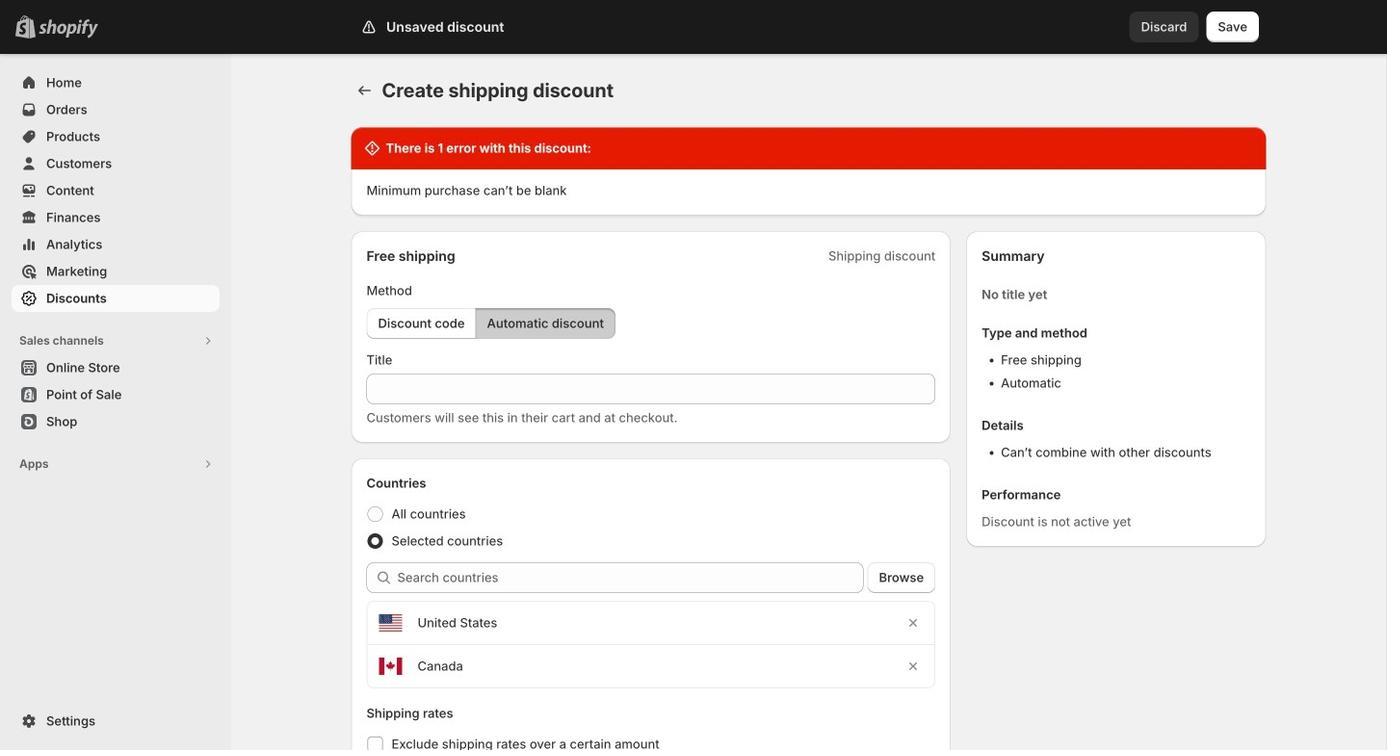 Task type: describe. For each thing, give the bounding box(es) containing it.
Search countries text field
[[398, 563, 864, 594]]



Task type: vqa. For each thing, say whether or not it's contained in the screenshot.
the Shopify IMAGE
yes



Task type: locate. For each thing, give the bounding box(es) containing it.
shopify image
[[39, 19, 98, 38]]

None text field
[[367, 374, 936, 405]]



